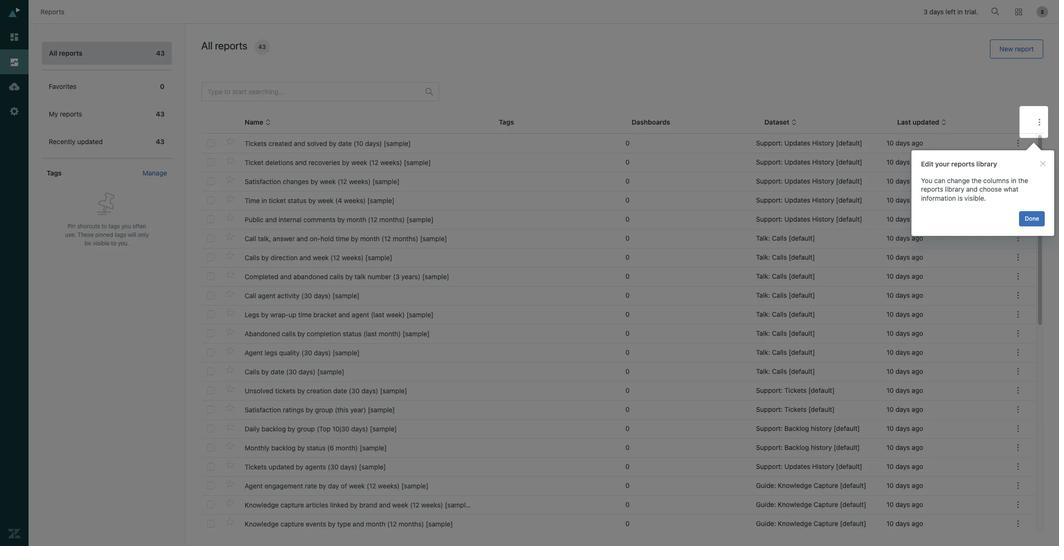 Task type: vqa. For each thing, say whether or not it's contained in the screenshot.
Sales to the right
no



Task type: locate. For each thing, give the bounding box(es) containing it.
0 vertical spatial tickets
[[785, 387, 807, 395]]

updated
[[913, 118, 940, 126], [77, 138, 103, 146]]

talk:
[[756, 234, 771, 242], [756, 253, 771, 261], [756, 272, 771, 281], [756, 291, 771, 300], [756, 311, 771, 319], [756, 330, 771, 338], [756, 349, 771, 357], [756, 368, 771, 376]]

days for 4th name text field from the top of the page
[[896, 253, 910, 261]]

3 guide: knowledge capture [default] from the top
[[756, 520, 867, 528]]

0 horizontal spatial updated
[[77, 138, 103, 146]]

updated right the recently
[[77, 138, 103, 146]]

9 name text field from the top
[[241, 480, 475, 493]]

3 10 days ago from the top
[[887, 177, 924, 185]]

9 ago from the top
[[912, 291, 924, 300]]

group
[[42, 37, 172, 267]]

9 name text field from the top
[[241, 441, 475, 455]]

3 talk: from the top
[[756, 272, 771, 281]]

all
[[201, 40, 213, 52], [49, 49, 57, 57]]

0 for 12th name text field from the bottom
[[626, 139, 630, 147]]

the
[[972, 177, 982, 185], [1019, 177, 1029, 185]]

1 vertical spatial backlog
[[785, 444, 810, 452]]

edit
[[922, 160, 934, 168]]

days for 12th name text field from the top of the page
[[896, 520, 910, 528]]

0 vertical spatial tags
[[108, 223, 120, 230]]

12 name text field from the top
[[241, 518, 475, 531]]

3 support: updates history [default] from the top
[[756, 177, 863, 185]]

updates for tenth name text field from the top
[[785, 463, 811, 471]]

history
[[811, 425, 832, 433], [811, 444, 832, 452]]

talk: calls [default]
[[756, 234, 815, 242], [756, 253, 815, 261], [756, 272, 815, 281], [756, 291, 815, 300], [756, 311, 815, 319], [756, 330, 815, 338], [756, 349, 815, 357], [756, 368, 815, 376]]

3 talk: calls [default] from the top
[[756, 272, 815, 281]]

visible.
[[965, 194, 987, 202]]

calls
[[772, 234, 787, 242], [772, 253, 787, 261], [772, 272, 787, 281], [772, 291, 787, 300], [772, 311, 787, 319], [772, 330, 787, 338], [772, 349, 787, 357], [772, 368, 787, 376]]

14 10 days ago from the top
[[887, 387, 924, 395]]

16 ago from the top
[[912, 425, 924, 433]]

last updated button
[[898, 118, 947, 127]]

7 name text field from the top
[[241, 403, 475, 417]]

11 ago from the top
[[912, 330, 924, 338]]

zendesk products image
[[1016, 9, 1023, 15]]

you.
[[118, 240, 129, 247]]

updates
[[785, 139, 811, 147], [785, 158, 811, 166], [785, 177, 811, 185], [785, 196, 811, 204], [785, 215, 811, 223], [785, 463, 811, 471]]

reports
[[215, 40, 248, 52], [59, 49, 83, 57], [60, 110, 82, 118], [952, 160, 975, 168], [922, 185, 944, 194]]

7 ago from the top
[[912, 253, 924, 261]]

guide: knowledge capture [default]
[[756, 482, 867, 490], [756, 501, 867, 509], [756, 520, 867, 528]]

shorcuts
[[77, 223, 100, 230]]

0 for 12th name text field from the top of the page
[[626, 520, 630, 528]]

6 10 from the top
[[887, 234, 894, 242]]

alert dialog containing edit your reports library
[[912, 150, 1055, 236]]

6 talk: from the top
[[756, 330, 771, 338]]

to up pinned
[[102, 223, 107, 230]]

the up and at the right of page
[[972, 177, 982, 185]]

updated for last updated
[[913, 118, 940, 126]]

1 vertical spatial support: tickets [default]
[[756, 406, 835, 414]]

reports inside you can change the columns in the reports library and choose what information is visible. done
[[922, 185, 944, 194]]

0 for fifth name text box from the top
[[626, 291, 630, 300]]

library
[[977, 160, 998, 168], [946, 185, 965, 194]]

library up columns
[[977, 160, 998, 168]]

8 talk: calls [default] from the top
[[756, 368, 815, 376]]

0 horizontal spatial library
[[946, 185, 965, 194]]

7 support: from the top
[[756, 406, 783, 414]]

updated right last
[[913, 118, 940, 126]]

alert dialog
[[912, 150, 1055, 236]]

10 10 from the top
[[887, 311, 894, 319]]

5 support: updates history [default] from the top
[[756, 215, 863, 223]]

2 the from the left
[[1019, 177, 1029, 185]]

0 horizontal spatial in
[[958, 8, 963, 16]]

1 updates from the top
[[785, 139, 811, 147]]

7 10 from the top
[[887, 253, 894, 261]]

1 vertical spatial support: backlog history [default]
[[756, 444, 860, 452]]

0 vertical spatial guide:
[[756, 482, 776, 490]]

0 horizontal spatial all
[[49, 49, 57, 57]]

guide: for 11th name text field
[[756, 501, 776, 509]]

2 vertical spatial guide:
[[756, 520, 776, 528]]

tags up you.
[[115, 231, 126, 239]]

2 support: tickets [default] from the top
[[756, 406, 835, 414]]

support: updates history [default]
[[756, 139, 863, 147], [756, 158, 863, 166], [756, 177, 863, 185], [756, 196, 863, 204], [756, 215, 863, 223], [756, 463, 863, 471]]

1 horizontal spatial the
[[1019, 177, 1029, 185]]

21 10 from the top
[[887, 520, 894, 528]]

10
[[887, 139, 894, 147], [887, 158, 894, 166], [887, 177, 894, 185], [887, 196, 894, 204], [887, 215, 894, 223], [887, 234, 894, 242], [887, 253, 894, 261], [887, 272, 894, 281], [887, 291, 894, 300], [887, 311, 894, 319], [887, 330, 894, 338], [887, 349, 894, 357], [887, 368, 894, 376], [887, 387, 894, 395], [887, 406, 894, 414], [887, 425, 894, 433], [887, 444, 894, 452], [887, 463, 894, 471], [887, 482, 894, 490], [887, 501, 894, 509], [887, 520, 894, 528]]

support: tickets [default]
[[756, 387, 835, 395], [756, 406, 835, 414]]

2 vertical spatial knowledge
[[778, 520, 812, 528]]

0 vertical spatial knowledge
[[778, 482, 812, 490]]

choose
[[980, 185, 1002, 194]]

3 updates from the top
[[785, 177, 811, 185]]

knowledge for 11th name text field
[[778, 501, 812, 509]]

all reports
[[201, 40, 248, 52], [49, 49, 83, 57]]

43 for my reports
[[156, 110, 165, 118]]

the up what
[[1019, 177, 1029, 185]]

43 for recently updated
[[156, 138, 165, 146]]

4 ago from the top
[[912, 196, 924, 204]]

1 vertical spatial to
[[111, 240, 116, 247]]

days for ninth name text box from the bottom of the page
[[896, 158, 910, 166]]

updated inside last updated button
[[913, 118, 940, 126]]

1 vertical spatial tags
[[47, 169, 62, 177]]

ago
[[912, 139, 924, 147], [912, 158, 924, 166], [912, 177, 924, 185], [912, 196, 924, 204], [912, 215, 924, 223], [912, 234, 924, 242], [912, 253, 924, 261], [912, 272, 924, 281], [912, 291, 924, 300], [912, 311, 924, 319], [912, 330, 924, 338], [912, 349, 924, 357], [912, 368, 924, 376], [912, 387, 924, 395], [912, 406, 924, 414], [912, 425, 924, 433], [912, 444, 924, 452], [912, 463, 924, 471], [912, 482, 924, 490], [912, 501, 924, 509], [912, 520, 924, 528]]

0 horizontal spatial tags
[[47, 169, 62, 177]]

1 vertical spatial in
[[1012, 177, 1017, 185]]

zendesk image
[[8, 528, 20, 541]]

5 updates from the top
[[785, 215, 811, 223]]

datasets image
[[8, 80, 20, 93]]

only
[[138, 231, 149, 239]]

will
[[128, 231, 136, 239]]

support:
[[756, 139, 783, 147], [756, 158, 783, 166], [756, 177, 783, 185], [756, 196, 783, 204], [756, 215, 783, 223], [756, 387, 783, 395], [756, 406, 783, 414], [756, 425, 783, 433], [756, 444, 783, 452], [756, 463, 783, 471]]

10 days ago
[[887, 139, 924, 147], [887, 158, 924, 166], [887, 177, 924, 185], [887, 196, 924, 204], [887, 215, 924, 223], [887, 234, 924, 242], [887, 253, 924, 261], [887, 272, 924, 281], [887, 291, 924, 300], [887, 311, 924, 319], [887, 330, 924, 338], [887, 349, 924, 357], [887, 368, 924, 376], [887, 387, 924, 395], [887, 406, 924, 414], [887, 425, 924, 433], [887, 444, 924, 452], [887, 463, 924, 471], [887, 482, 924, 490], [887, 501, 924, 509], [887, 520, 924, 528]]

days for 1st name text box from the bottom of the page
[[896, 482, 910, 490]]

left
[[946, 8, 956, 16]]

pin
[[68, 223, 76, 230]]

days for fifth name text field from the top
[[896, 311, 910, 319]]

days
[[930, 8, 944, 16], [896, 139, 910, 147], [896, 158, 910, 166], [896, 177, 910, 185], [896, 196, 910, 204], [896, 215, 910, 223], [896, 234, 910, 242], [896, 253, 910, 261], [896, 272, 910, 281], [896, 291, 910, 300], [896, 311, 910, 319], [896, 330, 910, 338], [896, 349, 910, 357], [896, 368, 910, 376], [896, 387, 910, 395], [896, 406, 910, 414], [896, 425, 910, 433], [896, 444, 910, 452], [896, 463, 910, 471], [896, 482, 910, 490], [896, 501, 910, 509], [896, 520, 910, 528]]

in inside you can change the columns in the reports library and choose what information is visible. done
[[1012, 177, 1017, 185]]

[default]
[[837, 139, 863, 147], [837, 158, 863, 166], [837, 177, 863, 185], [837, 196, 863, 204], [837, 215, 863, 223], [789, 234, 815, 242], [789, 253, 815, 261], [789, 272, 815, 281], [789, 291, 815, 300], [789, 311, 815, 319], [789, 330, 815, 338], [789, 349, 815, 357], [789, 368, 815, 376], [809, 387, 835, 395], [809, 406, 835, 414], [834, 425, 860, 433], [834, 444, 860, 452], [837, 463, 863, 471], [841, 482, 867, 490], [841, 501, 867, 509], [841, 520, 867, 528]]

5 talk: calls [default] from the top
[[756, 311, 815, 319]]

6 name text field from the top
[[241, 346, 475, 360]]

often
[[133, 223, 146, 230]]

manage
[[143, 169, 167, 177]]

6 talk: calls [default] from the top
[[756, 330, 815, 338]]

to
[[102, 223, 107, 230], [111, 240, 116, 247]]

0 vertical spatial to
[[102, 223, 107, 230]]

support: updates history [default] for 12th name text field from the bottom
[[756, 139, 863, 147]]

0 vertical spatial support: backlog history [default]
[[756, 425, 860, 433]]

6 history from the top
[[813, 463, 835, 471]]

7 talk: from the top
[[756, 349, 771, 357]]

15 10 days ago from the top
[[887, 406, 924, 414]]

all inside group
[[49, 49, 57, 57]]

14 10 from the top
[[887, 387, 894, 395]]

4 calls from the top
[[772, 291, 787, 300]]

guide:
[[756, 482, 776, 490], [756, 501, 776, 509], [756, 520, 776, 528]]

new report button
[[991, 40, 1044, 59]]

4 name text field from the top
[[241, 270, 475, 283]]

3 calls from the top
[[772, 272, 787, 281]]

days for second name text box from the top of the page
[[896, 196, 910, 204]]

1 support: tickets [default] from the top
[[756, 387, 835, 395]]

0 vertical spatial library
[[977, 160, 998, 168]]

change
[[948, 177, 970, 185]]

in up what
[[1012, 177, 1017, 185]]

library down change
[[946, 185, 965, 194]]

in
[[958, 8, 963, 16], [1012, 177, 1017, 185]]

guide: knowledge capture [default] for 12th name text field from the top of the page
[[756, 520, 867, 528]]

19 10 from the top
[[887, 482, 894, 490]]

0 vertical spatial updated
[[913, 118, 940, 126]]

5 name text field from the top
[[241, 289, 475, 302]]

you
[[922, 177, 933, 185]]

3 knowledge from the top
[[778, 520, 812, 528]]

tags
[[499, 118, 514, 126], [47, 169, 62, 177]]

1 vertical spatial capture
[[814, 501, 839, 509]]

1 support: updates history [default] from the top
[[756, 139, 863, 147]]

Name text field
[[241, 137, 475, 150], [241, 175, 475, 188], [241, 232, 475, 245], [241, 251, 475, 264], [241, 308, 475, 321], [241, 327, 475, 341], [241, 365, 475, 379], [241, 384, 475, 398], [241, 441, 475, 455], [241, 461, 475, 474], [241, 499, 475, 512], [241, 518, 475, 531]]

tickets
[[785, 387, 807, 395], [785, 406, 807, 414]]

tags left you
[[108, 223, 120, 230]]

1 vertical spatial tickets
[[785, 406, 807, 414]]

1 vertical spatial guide:
[[756, 501, 776, 509]]

support: updates history [default] for second name text field from the top of the page
[[756, 177, 863, 185]]

3 guide: from the top
[[756, 520, 776, 528]]

days for tenth name text field from the top
[[896, 463, 910, 471]]

days for seventh name text field from the bottom of the page
[[896, 330, 910, 338]]

6 support: from the top
[[756, 387, 783, 395]]

updates for ninth name text box from the bottom of the page
[[785, 158, 811, 166]]

my reports
[[49, 110, 82, 118]]

my
[[49, 110, 58, 118]]

7 10 days ago from the top
[[887, 253, 924, 261]]

backlog
[[785, 425, 810, 433], [785, 444, 810, 452]]

support: backlog history [default]
[[756, 425, 860, 433], [756, 444, 860, 452]]

2 knowledge from the top
[[778, 501, 812, 509]]

your
[[936, 160, 950, 168]]

reports image
[[8, 56, 20, 68]]

tags
[[108, 223, 120, 230], [115, 231, 126, 239]]

history
[[813, 139, 835, 147], [813, 158, 835, 166], [813, 177, 835, 185], [813, 196, 835, 204], [813, 215, 835, 223], [813, 463, 835, 471]]

2 name text field from the top
[[241, 175, 475, 188]]

1 horizontal spatial in
[[1012, 177, 1017, 185]]

manage link
[[143, 169, 167, 178]]

6 calls from the top
[[772, 330, 787, 338]]

1 tickets from the top
[[785, 387, 807, 395]]

1 vertical spatial guide: knowledge capture [default]
[[756, 501, 867, 509]]

is
[[958, 194, 963, 202]]

0 for second name text box from the top of the page
[[626, 196, 630, 204]]

2 capture from the top
[[814, 501, 839, 509]]

days for 8th name text box
[[896, 425, 910, 433]]

days for second name text field from the top of the page
[[896, 177, 910, 185]]

1 guide: knowledge capture [default] from the top
[[756, 482, 867, 490]]

0 horizontal spatial the
[[972, 177, 982, 185]]

1 horizontal spatial all
[[201, 40, 213, 52]]

Name text field
[[241, 156, 475, 169], [241, 194, 475, 207], [241, 213, 475, 226], [241, 270, 475, 283], [241, 289, 475, 302], [241, 346, 475, 360], [241, 403, 475, 417], [241, 422, 475, 436], [241, 480, 475, 493]]

you can change the columns in the reports library and choose what information is visible. done
[[922, 177, 1040, 222]]

days for third name text box from the bottom
[[896, 406, 910, 414]]

8 calls from the top
[[772, 368, 787, 376]]

0 inside group
[[160, 82, 165, 90]]

pin shorcuts to tags you often use. these pinned tags will only be visible to you.
[[65, 223, 150, 247]]

Search field
[[208, 88, 422, 96]]

2 guide: knowledge capture [default] from the top
[[756, 501, 867, 509]]

days for 4th name text box from the top of the page
[[896, 272, 910, 281]]

0 vertical spatial support: tickets [default]
[[756, 387, 835, 395]]

2 vertical spatial guide: knowledge capture [default]
[[756, 520, 867, 528]]

knowledge
[[778, 482, 812, 490], [778, 501, 812, 509], [778, 520, 812, 528]]

9 10 days ago from the top
[[887, 291, 924, 300]]

0 vertical spatial guide: knowledge capture [default]
[[756, 482, 867, 490]]

6 support: updates history [default] from the top
[[756, 463, 863, 471]]

3 support: from the top
[[756, 177, 783, 185]]

updates for 12th name text field from the bottom
[[785, 139, 811, 147]]

1 vertical spatial library
[[946, 185, 965, 194]]

3 days left in trial.
[[924, 8, 979, 16]]

name
[[245, 118, 263, 126]]

days for 6th name text field from the bottom
[[896, 368, 910, 376]]

0 for third name text box from the bottom
[[626, 406, 630, 414]]

0 vertical spatial tags
[[499, 118, 514, 126]]

new
[[1000, 45, 1014, 53]]

2 vertical spatial capture
[[814, 520, 839, 528]]

and
[[967, 185, 978, 194]]

1 talk: from the top
[[756, 234, 771, 242]]

1 vertical spatial history
[[811, 444, 832, 452]]

guide: knowledge capture [default] for 1st name text box from the bottom of the page
[[756, 482, 867, 490]]

dataset button
[[765, 118, 797, 127]]

2 updates from the top
[[785, 158, 811, 166]]

capture
[[814, 482, 839, 490], [814, 501, 839, 509], [814, 520, 839, 528]]

in right left
[[958, 8, 963, 16]]

6 updates from the top
[[785, 463, 811, 471]]

guide: knowledge capture [default] for 11th name text field
[[756, 501, 867, 509]]

0 vertical spatial history
[[811, 425, 832, 433]]

43
[[259, 43, 266, 50], [156, 49, 165, 57], [156, 110, 165, 118], [156, 138, 165, 146]]

1 vertical spatial updated
[[77, 138, 103, 146]]

4 talk: calls [default] from the top
[[756, 291, 815, 300]]

0
[[160, 82, 165, 90], [626, 139, 630, 147], [626, 158, 630, 166], [626, 177, 630, 185], [626, 196, 630, 204], [626, 215, 630, 223], [626, 234, 630, 242], [626, 253, 630, 261], [626, 272, 630, 281], [626, 291, 630, 300], [626, 311, 630, 319], [626, 330, 630, 338], [626, 349, 630, 357], [626, 368, 630, 376], [626, 387, 630, 395], [626, 406, 630, 414], [626, 425, 630, 433], [626, 444, 630, 452], [626, 463, 630, 471], [626, 482, 630, 490], [626, 501, 630, 509], [626, 520, 630, 528]]

to left you.
[[111, 240, 116, 247]]

2 history from the top
[[811, 444, 832, 452]]

0 vertical spatial capture
[[814, 482, 839, 490]]

0 for 4th name text box from the top of the page
[[626, 272, 630, 281]]

1 horizontal spatial updated
[[913, 118, 940, 126]]

0 for 6th name text box
[[626, 349, 630, 357]]

0 for seventh name text field from the bottom of the page
[[626, 330, 630, 338]]

admin image
[[8, 105, 20, 118]]

0 vertical spatial backlog
[[785, 425, 810, 433]]

days for 11th name text field
[[896, 501, 910, 509]]

2 calls from the top
[[772, 253, 787, 261]]

1 talk: calls [default] from the top
[[756, 234, 815, 242]]

0 for fourth name text field from the bottom
[[626, 444, 630, 452]]

pinned
[[95, 231, 113, 239]]

2 10 from the top
[[887, 158, 894, 166]]

1 vertical spatial knowledge
[[778, 501, 812, 509]]

3 history from the top
[[813, 177, 835, 185]]

4 name text field from the top
[[241, 251, 475, 264]]



Task type: describe. For each thing, give the bounding box(es) containing it.
17 10 from the top
[[887, 444, 894, 452]]

7 calls from the top
[[772, 349, 787, 357]]

last
[[898, 118, 911, 126]]

18 ago from the top
[[912, 463, 924, 471]]

support: updates history [default] for tenth name text field from the top
[[756, 463, 863, 471]]

1 name text field from the top
[[241, 137, 475, 150]]

13 ago from the top
[[912, 368, 924, 376]]

trial.
[[965, 8, 979, 16]]

20 10 from the top
[[887, 501, 894, 509]]

1 horizontal spatial all reports
[[201, 40, 248, 52]]

information
[[922, 194, 957, 202]]

0 for 8th name text box
[[626, 425, 630, 433]]

dataset
[[765, 118, 790, 126]]

20 10 days ago from the top
[[887, 501, 924, 509]]

13 10 from the top
[[887, 368, 894, 376]]

days for third name text box from the top of the page
[[896, 215, 910, 223]]

5 10 from the top
[[887, 215, 894, 223]]

2 tickets from the top
[[785, 406, 807, 414]]

days for tenth name text field from the bottom
[[896, 234, 910, 242]]

5 talk: from the top
[[756, 311, 771, 319]]

3 name text field from the top
[[241, 213, 475, 226]]

updates for second name text field from the top of the page
[[785, 177, 811, 185]]

days for fifth name text box from the top
[[896, 291, 910, 300]]

updated for recently updated
[[77, 138, 103, 146]]

done button
[[1020, 211, 1045, 227]]

dashboards
[[632, 118, 671, 126]]

7 name text field from the top
[[241, 365, 475, 379]]

0 for tenth name text field from the bottom
[[626, 234, 630, 242]]

43 for all reports
[[156, 49, 165, 57]]

updates for third name text box from the top of the page
[[785, 215, 811, 223]]

2 history from the top
[[813, 158, 835, 166]]

knowledge for 12th name text field from the top of the page
[[778, 520, 812, 528]]

0 for third name text box from the top of the page
[[626, 215, 630, 223]]

8 ago from the top
[[912, 272, 924, 281]]

what
[[1004, 185, 1019, 194]]

recently
[[49, 138, 75, 146]]

visible
[[93, 240, 110, 247]]

1 history from the top
[[811, 425, 832, 433]]

15 10 from the top
[[887, 406, 894, 414]]

6 ago from the top
[[912, 234, 924, 242]]

0 for second name text field from the top of the page
[[626, 177, 630, 185]]

10 support: from the top
[[756, 463, 783, 471]]

tags inside group
[[47, 169, 62, 177]]

Search... field
[[993, 4, 1003, 19]]

0 vertical spatial in
[[958, 8, 963, 16]]

7 talk: calls [default] from the top
[[756, 349, 815, 357]]

edit your reports library
[[922, 160, 998, 168]]

be
[[85, 240, 91, 247]]

0 horizontal spatial to
[[102, 223, 107, 230]]

2 talk: from the top
[[756, 253, 771, 261]]

1 10 from the top
[[887, 139, 894, 147]]

3 capture from the top
[[814, 520, 839, 528]]

new report
[[1000, 45, 1034, 53]]

17 ago from the top
[[912, 444, 924, 452]]

can
[[935, 177, 946, 185]]

reports
[[40, 8, 65, 16]]

1 calls from the top
[[772, 234, 787, 242]]

20 ago from the top
[[912, 501, 924, 509]]

days for 12th name text field from the bottom
[[896, 139, 910, 147]]

8 name text field from the top
[[241, 384, 475, 398]]

10 ago from the top
[[912, 311, 924, 319]]

14 ago from the top
[[912, 387, 924, 395]]

last updated
[[898, 118, 940, 126]]

these
[[78, 231, 94, 239]]

0 for 6th name text field from the bottom
[[626, 368, 630, 376]]

days for 6th name text box
[[896, 349, 910, 357]]

21 ago from the top
[[912, 520, 924, 528]]

recently updated
[[49, 138, 103, 146]]

1 ago from the top
[[912, 139, 924, 147]]

1 guide: from the top
[[756, 482, 776, 490]]

4 support: from the top
[[756, 196, 783, 204]]

backlog for 8th name text box
[[785, 425, 810, 433]]

0 for 1st name text box from the bottom of the page
[[626, 482, 630, 490]]

2 support: backlog history [default] from the top
[[756, 444, 860, 452]]

0 for tenth name text field from the top
[[626, 463, 630, 471]]

18 10 from the top
[[887, 463, 894, 471]]

days for fourth name text field from the bottom
[[896, 444, 910, 452]]

support: updates history [default] for third name text box from the top of the page
[[756, 215, 863, 223]]

support: tickets [default] for third name text box from the bottom
[[756, 406, 835, 414]]

16 10 days ago from the top
[[887, 425, 924, 433]]

11 name text field from the top
[[241, 499, 475, 512]]

6 name text field from the top
[[241, 327, 475, 341]]

1 knowledge from the top
[[778, 482, 812, 490]]

updates for second name text box from the top of the page
[[785, 196, 811, 204]]

use.
[[65, 231, 76, 239]]

support: tickets [default] for eighth name text field from the top of the page
[[756, 387, 835, 395]]

1 10 days ago from the top
[[887, 139, 924, 147]]

9 support: from the top
[[756, 444, 783, 452]]

1 vertical spatial tags
[[115, 231, 126, 239]]

0 for 4th name text field from the top of the page
[[626, 253, 630, 261]]

guide: for 12th name text field from the top of the page
[[756, 520, 776, 528]]

4 history from the top
[[813, 196, 835, 204]]

0 for ninth name text box from the bottom of the page
[[626, 158, 630, 166]]

18 10 days ago from the top
[[887, 463, 924, 471]]

1 history from the top
[[813, 139, 835, 147]]

1 capture from the top
[[814, 482, 839, 490]]

columns
[[984, 177, 1010, 185]]

19 ago from the top
[[912, 482, 924, 490]]

report
[[1016, 45, 1034, 53]]

5 history from the top
[[813, 215, 835, 223]]

8 name text field from the top
[[241, 422, 475, 436]]

group containing all reports
[[42, 37, 172, 267]]

3 ago from the top
[[912, 177, 924, 185]]

1 horizontal spatial tags
[[499, 118, 514, 126]]

2 10 days ago from the top
[[887, 158, 924, 166]]

3 name text field from the top
[[241, 232, 475, 245]]

11 10 from the top
[[887, 330, 894, 338]]

1 support: backlog history [default] from the top
[[756, 425, 860, 433]]

days for eighth name text field from the top of the page
[[896, 387, 910, 395]]

1 name text field from the top
[[241, 156, 475, 169]]

you
[[121, 223, 131, 230]]

0 for eighth name text field from the top of the page
[[626, 387, 630, 395]]

2 name text field from the top
[[241, 194, 475, 207]]

12 10 from the top
[[887, 349, 894, 357]]

1 horizontal spatial to
[[111, 240, 116, 247]]

0 for fifth name text field from the top
[[626, 311, 630, 319]]

3
[[924, 8, 928, 16]]

0 horizontal spatial all reports
[[49, 49, 83, 57]]

support: updates history [default] for ninth name text box from the bottom of the page
[[756, 158, 863, 166]]

13 10 days ago from the top
[[887, 368, 924, 376]]

5 support: from the top
[[756, 215, 783, 223]]

2 support: from the top
[[756, 158, 783, 166]]

1 horizontal spatial library
[[977, 160, 998, 168]]

11 10 days ago from the top
[[887, 330, 924, 338]]

19 10 days ago from the top
[[887, 482, 924, 490]]

1 support: from the top
[[756, 139, 783, 147]]

10 name text field from the top
[[241, 461, 475, 474]]

21 10 days ago from the top
[[887, 520, 924, 528]]

done
[[1026, 215, 1040, 222]]

3 10 from the top
[[887, 177, 894, 185]]

library inside you can change the columns in the reports library and choose what information is visible. done
[[946, 185, 965, 194]]

16 10 from the top
[[887, 425, 894, 433]]

support: updates history [default] for second name text box from the top of the page
[[756, 196, 863, 204]]

favorites
[[49, 82, 77, 90]]

0 for 11th name text field
[[626, 501, 630, 509]]

backlog for fourth name text field from the bottom
[[785, 444, 810, 452]]

6 10 days ago from the top
[[887, 234, 924, 242]]

name button
[[245, 118, 271, 127]]

dashboard image
[[8, 31, 20, 43]]



